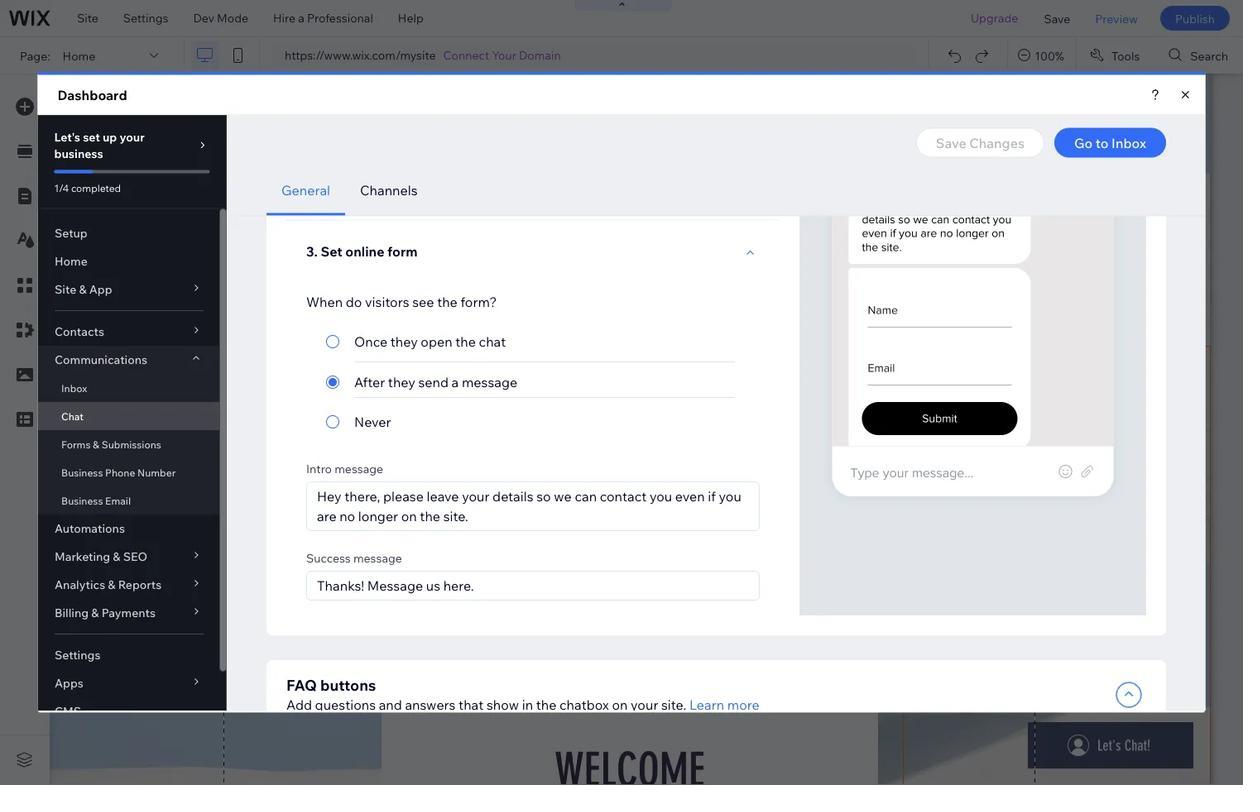 Task type: describe. For each thing, give the bounding box(es) containing it.
https://www.wix.com/mysite
[[285, 48, 436, 63]]

search
[[1191, 48, 1229, 63]]

hire
[[273, 11, 296, 25]]

tools button
[[1077, 37, 1155, 74]]

mode
[[217, 11, 248, 25]]

tools
[[1112, 48, 1140, 63]]

wix chat
[[164, 105, 221, 122]]

https://www.wix.com/mysite connect your domain
[[285, 48, 561, 63]]

your
[[492, 48, 517, 63]]

dev mode
[[193, 11, 248, 25]]

inbox
[[1020, 300, 1050, 314]]

chat
[[191, 105, 221, 122]]

open inbox
[[987, 300, 1050, 314]]

professional
[[307, 11, 373, 25]]

home
[[63, 48, 95, 63]]

connect
[[443, 48, 490, 63]]

search button
[[1156, 37, 1244, 74]]

settings
[[123, 11, 168, 25]]

a
[[298, 11, 305, 25]]

dev
[[193, 11, 214, 25]]



Task type: vqa. For each thing, say whether or not it's contained in the screenshot.
Tools
yes



Task type: locate. For each thing, give the bounding box(es) containing it.
100% button
[[1009, 37, 1076, 74]]

preview button
[[1083, 0, 1151, 36]]

publish button
[[1161, 6, 1230, 31]]

save button
[[1032, 0, 1083, 36]]

domain
[[519, 48, 561, 63]]

preview
[[1096, 11, 1138, 25]]

site
[[77, 11, 98, 25]]

100%
[[1035, 48, 1065, 63]]

save
[[1044, 11, 1071, 25]]

help
[[398, 11, 424, 25]]

upgrade
[[971, 11, 1019, 25]]

open
[[987, 300, 1018, 314]]

publish
[[1176, 11, 1215, 25]]

hire a professional
[[273, 11, 373, 25]]

wix
[[164, 105, 188, 122]]



